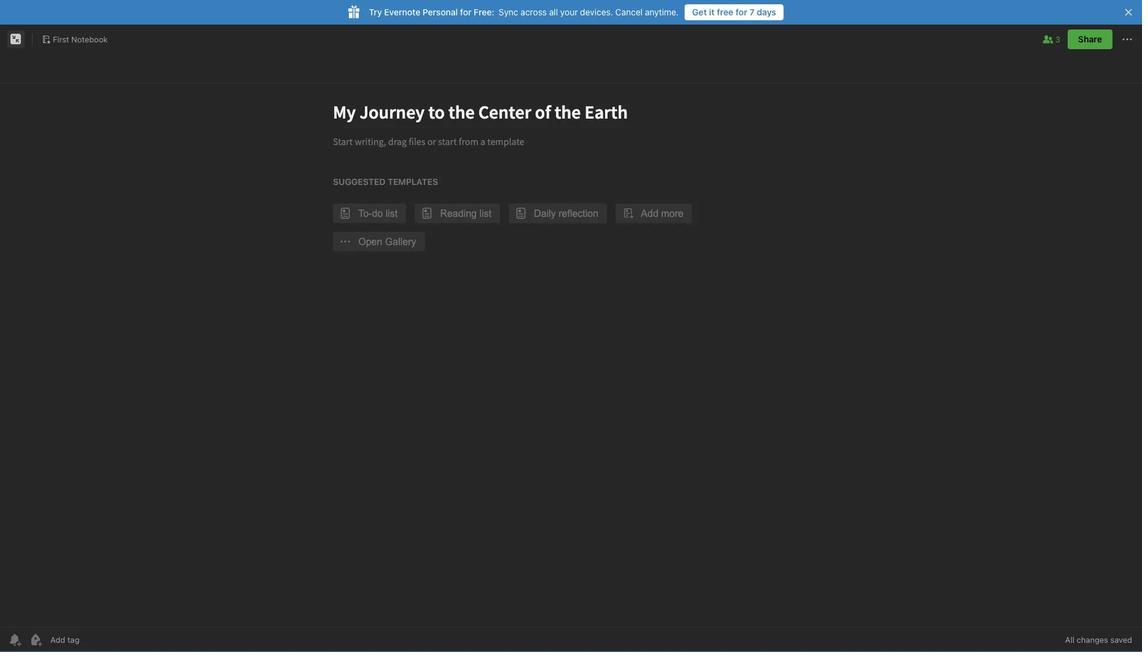 Task type: vqa. For each thing, say whether or not it's contained in the screenshot.
Notebook
yes



Task type: locate. For each thing, give the bounding box(es) containing it.
first notebook
[[53, 34, 108, 44]]

across
[[521, 7, 547, 17]]

for inside button
[[736, 7, 748, 17]]

0 horizontal spatial for
[[460, 7, 472, 17]]

More actions field
[[1120, 30, 1135, 49]]

1 for from the left
[[460, 7, 472, 17]]

for
[[460, 7, 472, 17], [736, 7, 748, 17]]

for for 7
[[736, 7, 748, 17]]

try
[[369, 7, 382, 17]]

for left 7
[[736, 7, 748, 17]]

for for free:
[[460, 7, 472, 17]]

get it free for 7 days button
[[685, 4, 784, 20]]

Add tag field
[[49, 635, 141, 645]]

add a reminder image
[[7, 632, 22, 647]]

for left the free:
[[460, 7, 472, 17]]

free:
[[474, 7, 495, 17]]

changes
[[1077, 635, 1109, 644]]

1 horizontal spatial for
[[736, 7, 748, 17]]

Note Editor text field
[[0, 84, 1143, 627]]

personal
[[423, 7, 458, 17]]

first
[[53, 34, 69, 44]]

try evernote personal for free: sync across all your devices. cancel anytime.
[[369, 7, 679, 17]]

get it free for 7 days
[[692, 7, 777, 17]]

get
[[692, 7, 707, 17]]

first notebook button
[[37, 31, 112, 48]]

2 for from the left
[[736, 7, 748, 17]]

days
[[757, 7, 777, 17]]

share
[[1079, 34, 1103, 44]]

evernote
[[384, 7, 421, 17]]



Task type: describe. For each thing, give the bounding box(es) containing it.
share button
[[1068, 30, 1113, 49]]

devices.
[[580, 7, 613, 17]]

it
[[709, 7, 715, 17]]

notebook
[[71, 34, 108, 44]]

all changes saved
[[1066, 635, 1133, 644]]

all
[[1066, 635, 1075, 644]]

free
[[717, 7, 734, 17]]

collapse note image
[[9, 32, 23, 47]]

3 button
[[1041, 32, 1061, 47]]

note window element
[[0, 25, 1143, 652]]

more actions image
[[1120, 32, 1135, 47]]

all
[[549, 7, 558, 17]]

add tag image
[[28, 632, 43, 647]]

your
[[560, 7, 578, 17]]

7
[[750, 7, 755, 17]]

sync
[[499, 7, 518, 17]]

anytime.
[[645, 7, 679, 17]]

saved
[[1111, 635, 1133, 644]]

cancel
[[616, 7, 643, 17]]

3
[[1056, 35, 1061, 44]]



